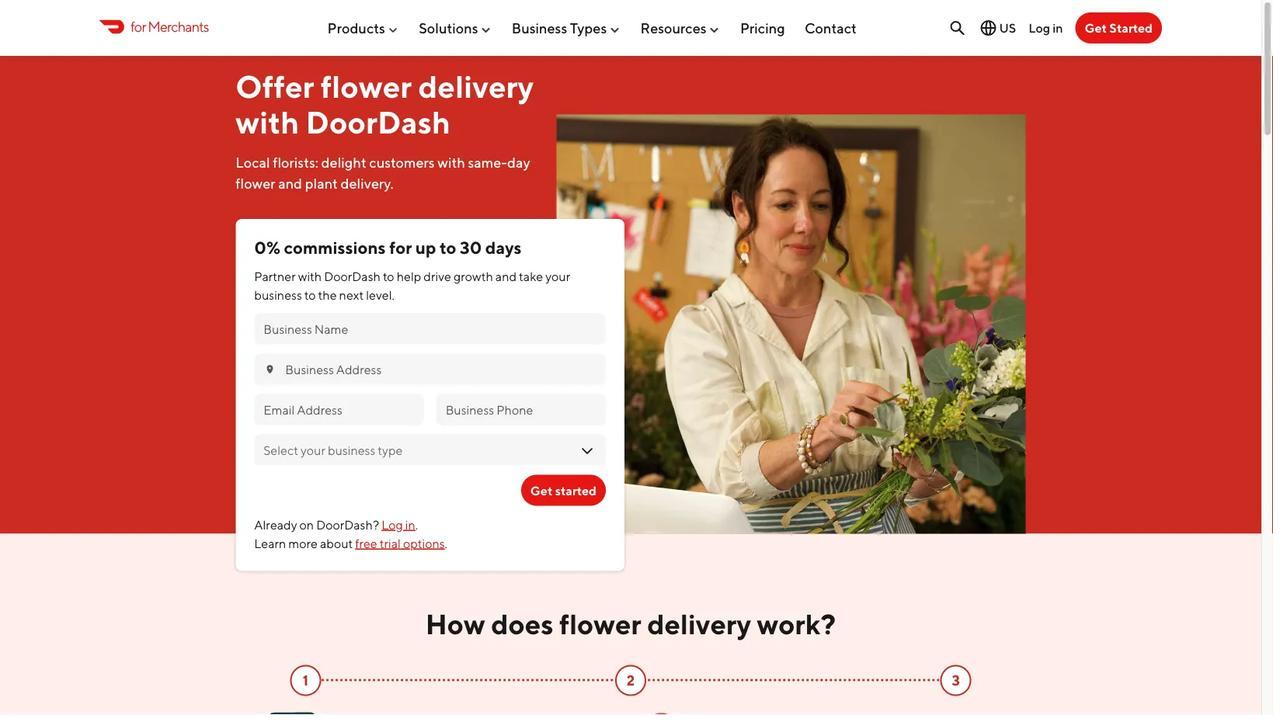 Task type: vqa. For each thing, say whether or not it's contained in the screenshot.
left and
yes



Task type: locate. For each thing, give the bounding box(es) containing it.
get left 'started'
[[1085, 21, 1107, 35]]

next
[[339, 287, 364, 302]]

1 vertical spatial .
[[445, 536, 447, 551]]

delivery
[[418, 68, 534, 104], [647, 608, 751, 641]]

doordash up next
[[324, 269, 381, 283]]

for inside for merchants link
[[130, 18, 146, 35]]

get left started
[[530, 483, 553, 498]]

doordash inside partner with doordash to help drive growth and take your business to the next level.
[[324, 269, 381, 283]]

log right the us
[[1029, 20, 1050, 35]]

and left take
[[495, 269, 517, 283]]

for merchants
[[130, 18, 209, 35]]

does
[[491, 608, 554, 641]]

take
[[519, 269, 543, 283]]

2 vertical spatial flower
[[559, 608, 641, 641]]

merchants
[[148, 18, 209, 35]]

and down florists:
[[278, 175, 302, 192]]

2
[[627, 672, 635, 689]]

1 vertical spatial get
[[530, 483, 553, 498]]

0 vertical spatial .
[[415, 517, 418, 532]]

0 vertical spatial for
[[130, 18, 146, 35]]

1 vertical spatial log
[[382, 517, 403, 532]]

resources link
[[640, 13, 720, 42]]

with inside "offer flower delivery with doordash"
[[236, 103, 299, 140]]

drive
[[424, 269, 451, 283]]

0 vertical spatial with
[[236, 103, 299, 140]]

up
[[415, 237, 436, 257]]

doordash up customers
[[306, 103, 450, 140]]

pricing link
[[740, 13, 785, 42]]

for left merchants
[[130, 18, 146, 35]]

1 vertical spatial flower
[[236, 175, 275, 192]]

1 vertical spatial in
[[405, 517, 415, 532]]

flower
[[321, 68, 412, 104], [236, 175, 275, 192], [559, 608, 641, 641]]

in
[[1053, 20, 1063, 35], [405, 517, 415, 532]]

1 horizontal spatial get
[[1085, 21, 1107, 35]]

types
[[570, 20, 607, 36]]

pricing
[[740, 20, 785, 36]]

.
[[415, 517, 418, 532], [445, 536, 447, 551]]

multiple bags with clock image
[[903, 709, 1009, 715]]

and inside partner with doordash to help drive growth and take your business to the next level.
[[495, 269, 517, 283]]

already on doordash? log in . learn more about free trial options .
[[254, 517, 447, 551]]

0 horizontal spatial for
[[130, 18, 146, 35]]

flower down products 'link'
[[321, 68, 412, 104]]

in up free trial options link
[[405, 517, 415, 532]]

free
[[355, 536, 377, 551]]

0 vertical spatial doordash
[[306, 103, 450, 140]]

to
[[440, 237, 456, 257], [383, 269, 394, 283], [304, 287, 316, 302]]

1 horizontal spatial and
[[495, 269, 517, 283]]

with
[[236, 103, 299, 140], [437, 154, 465, 171], [298, 269, 322, 283]]

1 vertical spatial log in link
[[382, 517, 415, 532]]

the
[[318, 287, 337, 302]]

2 horizontal spatial to
[[440, 237, 456, 257]]

1 horizontal spatial log
[[1029, 20, 1050, 35]]

level.
[[366, 287, 394, 302]]

contact
[[805, 20, 857, 36]]

about
[[320, 536, 353, 551]]

local florists: delight customers with same-day flower and plant delivery.
[[236, 154, 530, 192]]

doordash
[[306, 103, 450, 140], [324, 269, 381, 283]]

already
[[254, 517, 297, 532]]

for merchants link
[[99, 16, 209, 37]]

with up the
[[298, 269, 322, 283]]

to right up
[[440, 237, 456, 257]]

0 vertical spatial to
[[440, 237, 456, 257]]

. up options
[[415, 517, 418, 532]]

get for get started
[[1085, 21, 1107, 35]]

2 vertical spatial to
[[304, 287, 316, 302]]

0 vertical spatial log in link
[[1029, 20, 1063, 35]]

business
[[512, 20, 567, 36]]

0 vertical spatial and
[[278, 175, 302, 192]]

and
[[278, 175, 302, 192], [495, 269, 517, 283]]

Business Phone text field
[[446, 401, 597, 418]]

1 vertical spatial doordash
[[324, 269, 381, 283]]

flower inside "offer flower delivery with doordash"
[[321, 68, 412, 104]]

. right trial
[[445, 536, 447, 551]]

flower down local
[[236, 175, 275, 192]]

with left same-
[[437, 154, 465, 171]]

1 horizontal spatial for
[[389, 237, 412, 257]]

products
[[327, 20, 385, 36]]

for
[[130, 18, 146, 35], [389, 237, 412, 257]]

in right the us
[[1053, 20, 1063, 35]]

0 horizontal spatial log in link
[[382, 517, 415, 532]]

options
[[403, 536, 445, 551]]

1 horizontal spatial delivery
[[647, 608, 751, 641]]

doordash inside "offer flower delivery with doordash"
[[306, 103, 450, 140]]

get started
[[1085, 21, 1153, 35]]

customers
[[369, 154, 435, 171]]

2 vertical spatial with
[[298, 269, 322, 283]]

1 horizontal spatial to
[[383, 269, 394, 283]]

doordash?
[[316, 517, 379, 532]]

with inside partner with doordash to help drive growth and take your business to the next level.
[[298, 269, 322, 283]]

log
[[1029, 20, 1050, 35], [382, 517, 403, 532]]

0 horizontal spatial flower
[[236, 175, 275, 192]]

on
[[299, 517, 314, 532]]

partner
[[254, 269, 296, 283]]

0 horizontal spatial log
[[382, 517, 403, 532]]

get
[[1085, 21, 1107, 35], [530, 483, 553, 498]]

0 vertical spatial log
[[1029, 20, 1050, 35]]

0 horizontal spatial delivery
[[418, 68, 534, 104]]

1 vertical spatial delivery
[[647, 608, 751, 641]]

for left up
[[389, 237, 412, 257]]

1 vertical spatial and
[[495, 269, 517, 283]]

how
[[425, 608, 485, 641]]

flower up 2
[[559, 608, 641, 641]]

30
[[460, 237, 482, 257]]

0 vertical spatial flower
[[321, 68, 412, 104]]

merchant adjusting bouquet at checkout counter image
[[557, 114, 1026, 534]]

to left the
[[304, 287, 316, 302]]

1 horizontal spatial .
[[445, 536, 447, 551]]

1 horizontal spatial flower
[[321, 68, 412, 104]]

days
[[485, 237, 522, 257]]

0 vertical spatial in
[[1053, 20, 1063, 35]]

and inside local florists: delight customers with same-day flower and plant delivery.
[[278, 175, 302, 192]]

flower inside local florists: delight customers with same-day flower and plant delivery.
[[236, 175, 275, 192]]

florists:
[[273, 154, 318, 171]]

get started button
[[521, 475, 606, 506]]

to left help at the left
[[383, 269, 394, 283]]

get started button
[[1075, 12, 1162, 43]]

partner with doordash to help drive growth and take your business to the next level.
[[254, 269, 570, 302]]

contact link
[[805, 13, 857, 42]]

delight
[[321, 154, 366, 171]]

0 horizontal spatial and
[[278, 175, 302, 192]]

business types
[[512, 20, 607, 36]]

with up local
[[236, 103, 299, 140]]

0 horizontal spatial get
[[530, 483, 553, 498]]

0 vertical spatial get
[[1085, 21, 1107, 35]]

log in link up free trial options link
[[382, 517, 415, 532]]

0 vertical spatial delivery
[[418, 68, 534, 104]]

easy to use restaurant online ordering image
[[578, 709, 684, 715]]

0 horizontal spatial .
[[415, 517, 418, 532]]

get noticed image
[[253, 709, 358, 715]]

1 vertical spatial with
[[437, 154, 465, 171]]

log in link right the us
[[1029, 20, 1063, 35]]

0 horizontal spatial in
[[405, 517, 415, 532]]

trial
[[380, 536, 401, 551]]

2 horizontal spatial flower
[[559, 608, 641, 641]]

log up trial
[[382, 517, 403, 532]]

us
[[999, 21, 1016, 35]]

learn
[[254, 536, 286, 551]]

with inside local florists: delight customers with same-day flower and plant delivery.
[[437, 154, 465, 171]]

delivery inside "offer flower delivery with doordash"
[[418, 68, 534, 104]]

log in link
[[1029, 20, 1063, 35], [382, 517, 415, 532]]



Task type: describe. For each thing, give the bounding box(es) containing it.
get for get started
[[530, 483, 553, 498]]

offer flower delivery with doordash
[[236, 68, 534, 140]]

offer
[[236, 68, 314, 104]]

growth
[[454, 269, 493, 283]]

products link
[[327, 13, 399, 42]]

1 vertical spatial to
[[383, 269, 394, 283]]

started
[[555, 483, 597, 498]]

Business Address text field
[[285, 361, 597, 378]]

day
[[507, 154, 530, 171]]

more
[[288, 536, 318, 551]]

resources
[[640, 20, 707, 36]]

solutions link
[[419, 13, 492, 42]]

solutions
[[419, 20, 478, 36]]

1 vertical spatial for
[[389, 237, 412, 257]]

log in
[[1029, 20, 1063, 35]]

0 horizontal spatial to
[[304, 287, 316, 302]]

work?
[[757, 608, 836, 641]]

1
[[303, 672, 308, 689]]

location pin image
[[264, 363, 276, 375]]

log inside "already on doordash? log in . learn more about free trial options ."
[[382, 517, 403, 532]]

in inside "already on doordash? log in . learn more about free trial options ."
[[405, 517, 415, 532]]

delivery.
[[341, 175, 393, 192]]

started
[[1109, 21, 1153, 35]]

your
[[545, 269, 570, 283]]

help
[[397, 269, 421, 283]]

plant
[[305, 175, 338, 192]]

globe line image
[[979, 19, 998, 37]]

local
[[236, 154, 270, 171]]

commissions
[[284, 237, 386, 257]]

Email Address email field
[[264, 401, 415, 418]]

same-
[[468, 154, 507, 171]]

how does flower delivery work?
[[425, 608, 836, 641]]

3
[[952, 672, 960, 689]]

0% commissions for up to 30 days
[[254, 237, 522, 257]]

business
[[254, 287, 302, 302]]

1 horizontal spatial log in link
[[1029, 20, 1063, 35]]

get started
[[530, 483, 597, 498]]

1 horizontal spatial in
[[1053, 20, 1063, 35]]

0%
[[254, 237, 280, 257]]

Business Name text field
[[264, 320, 597, 337]]

free trial options link
[[355, 536, 445, 551]]

business types link
[[512, 13, 621, 42]]



